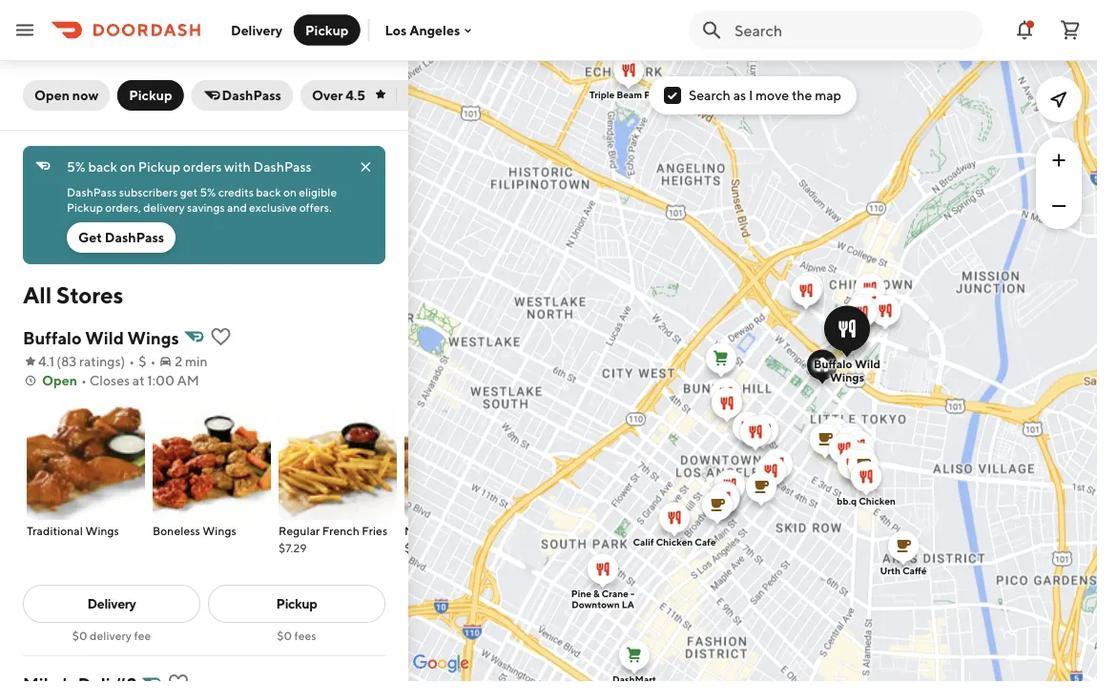 Task type: locate. For each thing, give the bounding box(es) containing it.
open for open • closes at 1:00 am
[[42, 373, 77, 389]]

• right ) on the bottom left of the page
[[129, 354, 135, 369]]

5%
[[67, 159, 86, 175], [200, 185, 216, 199]]

0 horizontal spatial 5%
[[67, 159, 86, 175]]

• right $
[[150, 354, 156, 369]]

mozzarella sticks $12.99
[[405, 524, 496, 555]]

1 horizontal spatial delivery
[[143, 200, 185, 214]]

min
[[185, 354, 208, 369]]

1 vertical spatial back
[[256, 185, 281, 199]]

( 83 ratings )
[[56, 354, 125, 369]]

on up subscribers
[[120, 159, 136, 175]]

triple beam pizza
[[590, 89, 668, 100], [590, 89, 668, 100]]

1 horizontal spatial pickup button
[[294, 15, 360, 45]]

pine
[[572, 589, 592, 600], [572, 589, 592, 600]]

1 vertical spatial delivery
[[87, 596, 136, 612]]

&
[[594, 589, 600, 600], [594, 589, 600, 600]]

open left now
[[34, 87, 70, 103]]

5% up savings
[[200, 185, 216, 199]]

los angeles button
[[385, 22, 476, 38]]

dashpass button
[[191, 80, 293, 111]]

delivery down delivery link
[[90, 629, 132, 642]]

0 horizontal spatial $0
[[72, 629, 87, 642]]

$0 for delivery
[[72, 629, 87, 642]]

pine & crane - downtown la
[[572, 589, 635, 611], [572, 589, 635, 611]]

pickup up the get
[[67, 200, 103, 214]]

pizza
[[645, 89, 668, 100], [645, 89, 668, 100]]

2 horizontal spatial •
[[150, 354, 156, 369]]

1 horizontal spatial back
[[256, 185, 281, 199]]

Store search: begin typing to search for stores available on DoorDash text field
[[735, 20, 972, 41]]

cafe
[[695, 537, 717, 548], [695, 537, 717, 548]]

chicken
[[859, 496, 896, 507], [859, 496, 896, 507], [656, 537, 693, 548], [656, 537, 693, 548]]

delivery down subscribers
[[143, 200, 185, 214]]

all
[[23, 281, 52, 308]]

dashpass up exclusive
[[254, 159, 312, 175]]

delivery up dashpass button
[[231, 22, 283, 38]]

downtown
[[572, 600, 620, 611], [572, 600, 620, 611]]

regular french fries image
[[279, 402, 397, 520]]

open down the (
[[42, 373, 77, 389]]

0 horizontal spatial on
[[120, 159, 136, 175]]

open now
[[34, 87, 99, 103]]

5% down open now button on the left of page
[[67, 159, 86, 175]]

pickup link
[[208, 585, 386, 623]]

$
[[139, 354, 146, 369]]

back up orders,
[[88, 159, 117, 175]]

closes
[[89, 373, 130, 389]]

1 horizontal spatial on
[[283, 185, 297, 199]]

0 vertical spatial 5%
[[67, 159, 86, 175]]

2
[[175, 354, 183, 369]]

delivery
[[231, 22, 283, 38], [87, 596, 136, 612]]

open • closes at 1:00 am
[[42, 373, 199, 389]]

boneless wings image
[[153, 402, 271, 520]]

pickup button up over
[[294, 15, 360, 45]]

bb.q chicken
[[837, 496, 896, 507], [837, 496, 896, 507]]

click to add this store to your saved list image
[[209, 326, 232, 348], [167, 672, 190, 683]]

dashpass up orders,
[[67, 185, 117, 199]]

french
[[322, 524, 360, 537]]

delivery up $0 delivery fee
[[87, 596, 136, 612]]

back
[[88, 159, 117, 175], [256, 185, 281, 199]]

0 horizontal spatial pickup button
[[118, 80, 184, 111]]

• for •
[[150, 354, 156, 369]]

buffalo wild wings
[[23, 327, 179, 348], [814, 358, 881, 384], [814, 358, 881, 384]]

$0 delivery fee
[[72, 629, 151, 642]]

delivery
[[143, 200, 185, 214], [90, 629, 132, 642]]

1 vertical spatial delivery
[[90, 629, 132, 642]]

pickup up $0 fees
[[276, 596, 317, 612]]

buffalo
[[23, 327, 82, 348], [814, 358, 853, 371], [814, 358, 853, 371]]

recenter the map image
[[1048, 88, 1071, 111]]

am
[[177, 373, 199, 389]]

5% inside dashpass subscribers get 5% credits back on eligible pickup orders, delivery savings and exclusive offers.
[[200, 185, 216, 199]]

1 horizontal spatial •
[[129, 354, 135, 369]]

0 vertical spatial open
[[34, 87, 70, 103]]

on up exclusive
[[283, 185, 297, 199]]

delivery link
[[23, 585, 200, 623]]

dashpass inside dashpass button
[[222, 87, 282, 103]]

1 horizontal spatial $0
[[277, 629, 292, 642]]

pickup
[[306, 22, 349, 38], [129, 87, 172, 103], [138, 159, 181, 175], [67, 200, 103, 214], [276, 596, 317, 612]]

dashpass down delivery button
[[222, 87, 282, 103]]

powered by google image
[[413, 655, 470, 674]]

0 horizontal spatial click to add this store to your saved list image
[[167, 672, 190, 683]]

crane
[[602, 589, 629, 600], [602, 589, 629, 600]]

orders,
[[105, 200, 141, 214]]

1 vertical spatial 5%
[[200, 185, 216, 199]]

la
[[622, 600, 635, 611], [622, 600, 635, 611]]

4.1
[[38, 354, 55, 369]]

fees
[[295, 629, 317, 642]]

$0 for pickup
[[277, 629, 292, 642]]

$0
[[72, 629, 87, 642], [277, 629, 292, 642]]

1 vertical spatial on
[[283, 185, 297, 199]]

•
[[129, 354, 135, 369], [150, 354, 156, 369], [81, 373, 87, 389]]

1 horizontal spatial delivery
[[231, 22, 283, 38]]

zoom out image
[[1048, 195, 1071, 218]]

fries
[[362, 524, 388, 537]]

)
[[121, 354, 125, 369]]

triple
[[590, 89, 615, 100], [590, 89, 615, 100]]

1 vertical spatial click to add this store to your saved list image
[[167, 672, 190, 683]]

1 vertical spatial open
[[42, 373, 77, 389]]

beam
[[617, 89, 643, 100], [617, 89, 643, 100]]

1 horizontal spatial click to add this store to your saved list image
[[209, 326, 232, 348]]

get dashpass
[[78, 230, 164, 245]]

1 $0 from the left
[[72, 629, 87, 642]]

traditional
[[27, 524, 83, 537]]

dashpass
[[222, 87, 282, 103], [254, 159, 312, 175], [67, 185, 117, 199], [105, 230, 164, 245]]

calif chicken cafe
[[633, 537, 717, 548], [633, 537, 717, 548]]

calif
[[633, 537, 654, 548], [633, 537, 654, 548]]

urth
[[881, 566, 901, 577], [881, 566, 901, 577]]

• down ( 83 ratings )
[[81, 373, 87, 389]]

Search as I move the map checkbox
[[664, 87, 682, 104]]

2 min
[[175, 354, 208, 369]]

urth caffé
[[881, 566, 927, 577], [881, 566, 927, 577]]

open inside button
[[34, 87, 70, 103]]

bb.q
[[837, 496, 857, 507], [837, 496, 857, 507]]

open
[[34, 87, 70, 103], [42, 373, 77, 389]]

pickup up over
[[306, 22, 349, 38]]

delivery inside button
[[231, 22, 283, 38]]

wings
[[127, 327, 179, 348], [831, 371, 865, 384], [831, 371, 865, 384], [85, 524, 119, 537], [203, 524, 237, 537]]

0 horizontal spatial delivery
[[87, 596, 136, 612]]

back up exclusive
[[256, 185, 281, 199]]

zoom in image
[[1048, 149, 1071, 172]]

boneless
[[153, 524, 200, 537]]

wild
[[85, 327, 124, 348], [855, 358, 881, 371], [855, 358, 881, 371]]

stores
[[56, 281, 123, 308]]

eligible
[[299, 185, 337, 199]]

delivery inside dashpass subscribers get 5% credits back on eligible pickup orders, delivery savings and exclusive offers.
[[143, 200, 185, 214]]

$0 left fees
[[277, 629, 292, 642]]

over
[[312, 87, 343, 103]]

0 vertical spatial back
[[88, 159, 117, 175]]

4.5
[[346, 87, 366, 103]]

traditional wings
[[27, 524, 119, 537]]

on
[[120, 159, 136, 175], [283, 185, 297, 199]]

2 $0 from the left
[[277, 629, 292, 642]]

0 vertical spatial delivery
[[231, 22, 283, 38]]

0 vertical spatial delivery
[[143, 200, 185, 214]]

los
[[385, 22, 407, 38]]

dashpass down orders,
[[105, 230, 164, 245]]

pickup button right now
[[118, 80, 184, 111]]

1 horizontal spatial 5%
[[200, 185, 216, 199]]

dashpass inside get dashpass button
[[105, 230, 164, 245]]

$0 down delivery link
[[72, 629, 87, 642]]

search
[[689, 87, 731, 103]]



Task type: vqa. For each thing, say whether or not it's contained in the screenshot.
5% to the left
yes



Task type: describe. For each thing, give the bounding box(es) containing it.
search as i move the map
[[689, 87, 842, 103]]

mozzarella
[[405, 524, 462, 537]]

get
[[180, 185, 198, 199]]

all stores
[[23, 281, 123, 308]]

the
[[792, 87, 813, 103]]

delivery for delivery link
[[87, 596, 136, 612]]

angeles
[[410, 22, 460, 38]]

open now button
[[23, 80, 110, 111]]

5% back on pickup orders with dashpass
[[67, 159, 312, 175]]

0 vertical spatial on
[[120, 159, 136, 175]]

exclusive
[[249, 200, 297, 214]]

83
[[61, 354, 77, 369]]

subscribers
[[119, 185, 178, 199]]

as
[[734, 87, 747, 103]]

• for • $
[[129, 354, 135, 369]]

$7.29
[[279, 541, 307, 555]]

notification bell image
[[1014, 19, 1037, 42]]

0 horizontal spatial delivery
[[90, 629, 132, 642]]

over 4.5 button
[[301, 80, 428, 111]]

open for open now
[[34, 87, 70, 103]]

map
[[815, 87, 842, 103]]

delivery for delivery button
[[231, 22, 283, 38]]

0 vertical spatial pickup button
[[294, 15, 360, 45]]

delivery button
[[220, 15, 294, 45]]

regular french fries $7.29
[[279, 524, 388, 555]]

sticks
[[465, 524, 496, 537]]

0 horizontal spatial •
[[81, 373, 87, 389]]

0 items, open order cart image
[[1060, 19, 1083, 42]]

1 vertical spatial pickup button
[[118, 80, 184, 111]]

now
[[72, 87, 99, 103]]

on inside dashpass subscribers get 5% credits back on eligible pickup orders, delivery savings and exclusive offers.
[[283, 185, 297, 199]]

dashpass inside dashpass subscribers get 5% credits back on eligible pickup orders, delivery savings and exclusive offers.
[[67, 185, 117, 199]]

map region
[[177, 0, 1098, 683]]

get
[[78, 230, 102, 245]]

average rating of 4.1 out of 5 element
[[23, 352, 55, 371]]

over 4.5
[[312, 87, 366, 103]]

get dashpass button
[[67, 222, 176, 253]]

traditional wings button
[[27, 402, 145, 539]]

(
[[56, 354, 61, 369]]

fee
[[134, 629, 151, 642]]

with
[[224, 159, 251, 175]]

savings
[[187, 200, 225, 214]]

0 horizontal spatial back
[[88, 159, 117, 175]]

ratings
[[79, 354, 121, 369]]

open menu image
[[13, 19, 36, 42]]

i
[[749, 87, 753, 103]]

traditional wings image
[[27, 402, 145, 520]]

dashpass subscribers get 5% credits back on eligible pickup orders, delivery savings and exclusive offers.
[[67, 185, 339, 214]]

offers.
[[299, 200, 332, 214]]

and
[[227, 200, 247, 214]]

1:00
[[147, 373, 175, 389]]

orders
[[183, 159, 222, 175]]

$0 fees
[[277, 629, 317, 642]]

• $
[[129, 354, 146, 369]]

los angeles
[[385, 22, 460, 38]]

pickup inside dashpass subscribers get 5% credits back on eligible pickup orders, delivery savings and exclusive offers.
[[67, 200, 103, 214]]

at
[[133, 373, 145, 389]]

back inside dashpass subscribers get 5% credits back on eligible pickup orders, delivery savings and exclusive offers.
[[256, 185, 281, 199]]

pickup right now
[[129, 87, 172, 103]]

move
[[756, 87, 790, 103]]

credits
[[218, 185, 254, 199]]

$12.99
[[405, 541, 440, 555]]

boneless wings button
[[153, 402, 271, 539]]

boneless wings
[[153, 524, 237, 537]]

regular
[[279, 524, 320, 537]]

pickup up subscribers
[[138, 159, 181, 175]]

0 vertical spatial click to add this store to your saved list image
[[209, 326, 232, 348]]



